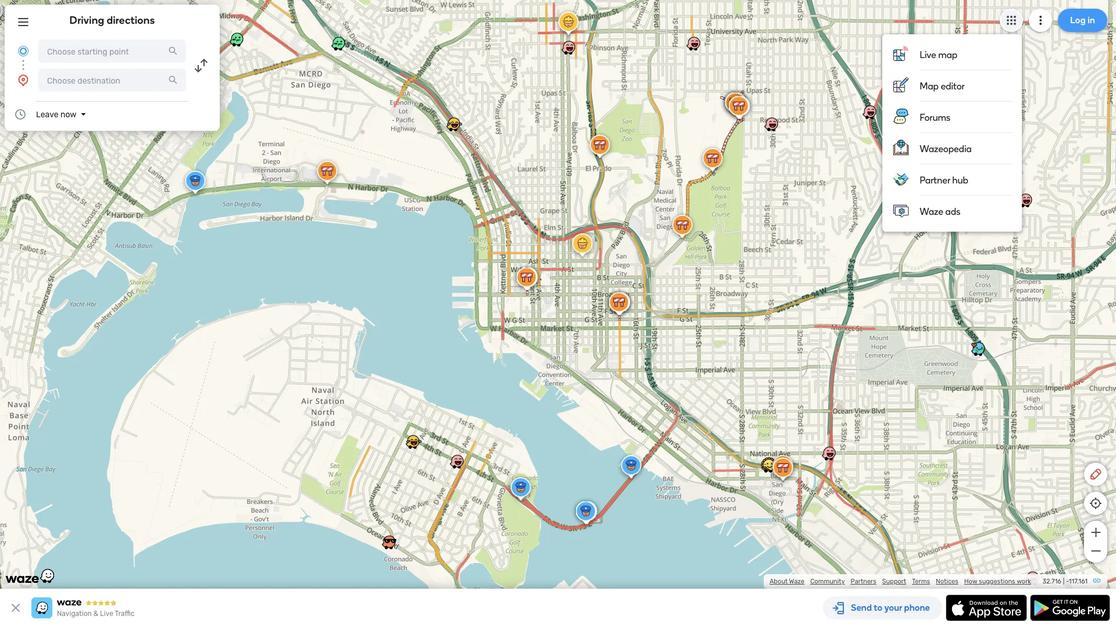 Task type: describe. For each thing, give the bounding box(es) containing it.
how
[[965, 578, 978, 586]]

navigation
[[57, 611, 92, 619]]

&
[[93, 611, 98, 619]]

x image
[[9, 602, 23, 616]]

Choose destination text field
[[38, 69, 186, 92]]

work
[[1017, 578, 1032, 586]]

Choose starting point text field
[[38, 40, 186, 63]]

leave
[[36, 110, 58, 119]]

navigation & live traffic
[[57, 611, 135, 619]]

partners
[[851, 578, 877, 586]]

zoom out image
[[1089, 545, 1103, 559]]

support
[[882, 578, 907, 586]]

driving directions
[[70, 14, 155, 26]]

32.716 | -117.161
[[1043, 578, 1088, 586]]

32.716
[[1043, 578, 1062, 586]]

about waze community partners support terms notices how suggestions work
[[770, 578, 1032, 586]]

pencil image
[[1089, 468, 1103, 482]]

live
[[100, 611, 113, 619]]

community
[[811, 578, 845, 586]]

suggestions
[[979, 578, 1016, 586]]

link image
[[1093, 577, 1102, 586]]

zoom in image
[[1089, 526, 1103, 540]]

now
[[60, 110, 76, 119]]

about
[[770, 578, 788, 586]]

driving
[[70, 14, 104, 26]]

partners link
[[851, 578, 877, 586]]

support link
[[882, 578, 907, 586]]

directions
[[107, 14, 155, 26]]

how suggestions work link
[[965, 578, 1032, 586]]



Task type: locate. For each thing, give the bounding box(es) containing it.
117.161
[[1069, 578, 1088, 586]]

notices link
[[936, 578, 959, 586]]

|
[[1063, 578, 1065, 586]]

traffic
[[115, 611, 135, 619]]

location image
[[16, 73, 30, 87]]

-
[[1066, 578, 1069, 586]]

community link
[[811, 578, 845, 586]]

current location image
[[16, 44, 30, 58]]

leave now
[[36, 110, 76, 119]]

notices
[[936, 578, 959, 586]]

terms
[[912, 578, 930, 586]]

clock image
[[13, 108, 27, 122]]

terms link
[[912, 578, 930, 586]]

about waze link
[[770, 578, 805, 586]]

waze
[[789, 578, 805, 586]]



Task type: vqa. For each thing, say whether or not it's contained in the screenshot.
the right Arrive At
no



